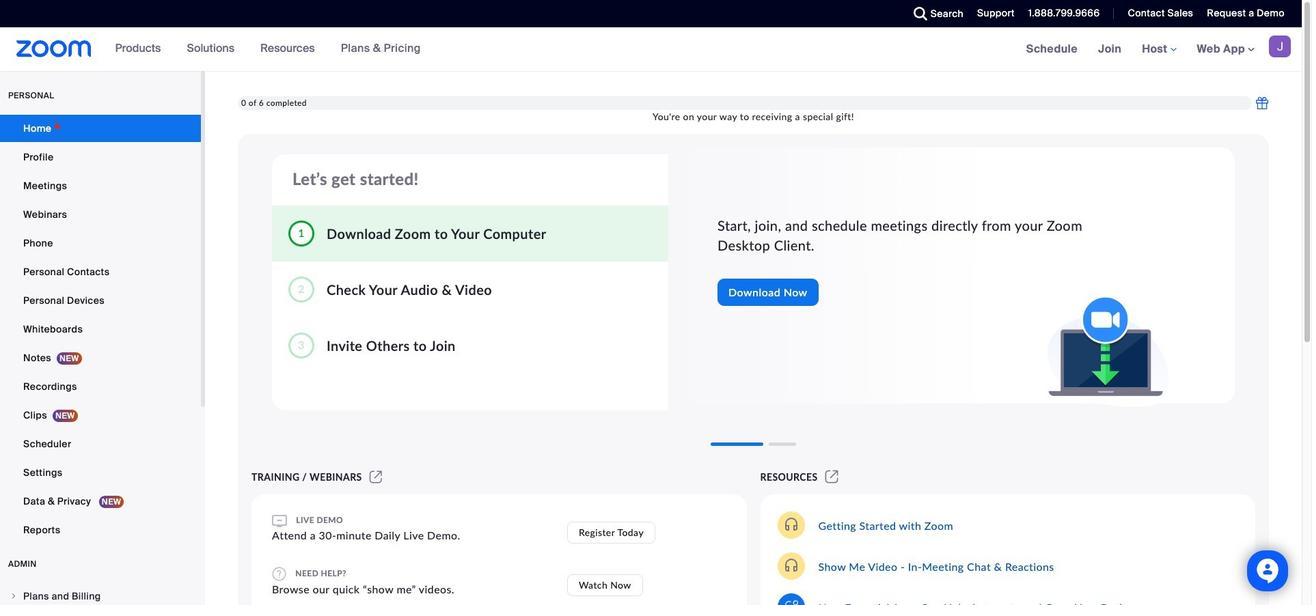 Task type: locate. For each thing, give the bounding box(es) containing it.
1 horizontal spatial window new image
[[823, 472, 841, 483]]

1 window new image from the left
[[368, 472, 384, 483]]

banner
[[0, 27, 1302, 72]]

window new image
[[368, 472, 384, 483], [823, 472, 841, 483]]

0 horizontal spatial window new image
[[368, 472, 384, 483]]

meetings navigation
[[1016, 27, 1302, 72]]

menu item
[[0, 584, 201, 606]]



Task type: describe. For each thing, give the bounding box(es) containing it.
2 window new image from the left
[[823, 472, 841, 483]]

product information navigation
[[105, 27, 431, 71]]

profile picture image
[[1269, 36, 1291, 57]]

right image
[[10, 593, 18, 601]]

personal menu menu
[[0, 115, 201, 545]]

zoom logo image
[[16, 40, 91, 57]]



Task type: vqa. For each thing, say whether or not it's contained in the screenshot.
dialog
no



